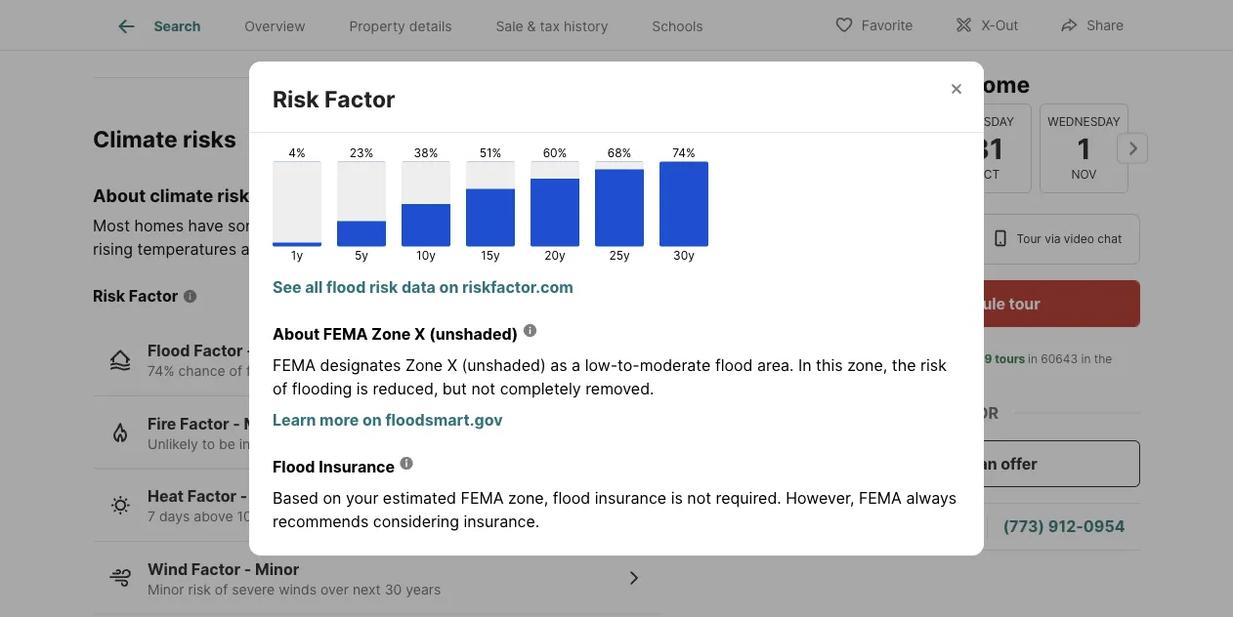 Task type: vqa. For each thing, say whether or not it's contained in the screenshot.


Task type: locate. For each thing, give the bounding box(es) containing it.
may
[[486, 217, 517, 236]]

30 up the insurance
[[364, 436, 381, 453]]

1 vertical spatial tour
[[1009, 294, 1040, 313]]

see
[[273, 279, 302, 298]]

unlikely
[[148, 436, 198, 453]]

start
[[937, 454, 975, 473]]

1 horizontal spatial over
[[396, 116, 430, 135]]

about for about climate risks
[[93, 185, 146, 207]]

1 horizontal spatial to
[[789, 217, 804, 236]]

1 horizontal spatial tour
[[1009, 294, 1040, 313]]

risk inside "wind factor - minor minor risk of severe winds over next 30 years"
[[188, 582, 211, 599]]

0 horizontal spatial x
[[414, 326, 426, 345]]

minor up "winds"
[[255, 561, 299, 580]]

fema up insurance.
[[461, 490, 504, 509]]

factor for fire factor - minimal
[[180, 415, 229, 434]]

0 horizontal spatial zone,
[[508, 490, 548, 509]]

- inside "wind factor - minor minor risk of severe winds over next 30 years"
[[244, 561, 252, 580]]

on up recommends
[[323, 490, 342, 509]]

search
[[154, 18, 201, 34]]

risk left data
[[369, 279, 398, 298]]

2 horizontal spatial this
[[921, 70, 963, 98]]

a right as
[[572, 357, 581, 376]]

factor inside heat factor - moderate 7 days above 101° expected this year, 15 days in 30 years
[[187, 488, 237, 507]]

flooding inside flood factor - major 74% chance of flooding in next 30 years
[[246, 364, 299, 380]]

2 vertical spatial this
[[333, 509, 356, 526]]

zone, right in
[[847, 357, 888, 376]]

however,
[[786, 490, 855, 509]]

1 horizontal spatial not
[[687, 490, 711, 509]]

1 vertical spatial flood
[[148, 342, 190, 361]]

0 vertical spatial is
[[357, 380, 368, 399]]

0 vertical spatial 74%
[[673, 146, 696, 160]]

risk factor element
[[273, 62, 419, 113]]

over
[[396, 116, 430, 135], [321, 582, 349, 599]]

option
[[835, 214, 977, 265]]

home
[[968, 70, 1030, 98]]

schools tab
[[630, 3, 725, 50]]

climate
[[93, 125, 178, 153]]

a inside 'fire factor - minimal unlikely to be in a wildfire in next 30 years'
[[254, 436, 262, 453]]

1 vertical spatial risks
[[217, 185, 259, 207]]

tour right schedule
[[1009, 294, 1040, 313]]

years inside flood factor - major 74% chance of flooding in next 30 years
[[371, 364, 406, 380]]

1 vertical spatial x
[[447, 357, 457, 376]]

next image
[[1117, 133, 1148, 164]]

0 vertical spatial next
[[318, 364, 346, 380]]

1 horizontal spatial climate
[[640, 217, 693, 236]]

risk left 'led'
[[921, 357, 947, 376]]

years up the reduced,
[[371, 364, 406, 380]]

0 horizontal spatial the
[[892, 357, 916, 376]]

a
[[572, 357, 581, 376], [254, 436, 262, 453]]

zone,
[[847, 357, 888, 376], [508, 490, 548, 509]]

or
[[976, 404, 999, 423]]

1 horizontal spatial on
[[362, 412, 382, 431]]

0 vertical spatial (unshaded)
[[429, 326, 518, 345]]

- for minimal
[[233, 415, 240, 434]]

(unshaded) up completely
[[462, 357, 546, 376]]

1 vertical spatial not
[[687, 490, 711, 509]]

the left agents
[[892, 357, 916, 376]]

factor up unlikely
[[180, 415, 229, 434]]

be inside 'most homes have some risk of natural disasters, and may be impacted by climate change due to rising temperatures and sea levels.'
[[521, 217, 540, 236]]

- up 101°
[[240, 488, 248, 507]]

flood left the area.
[[715, 357, 753, 376]]

the right 60643
[[1094, 352, 1112, 366]]

flood down wildfire
[[273, 459, 315, 478]]

1 horizontal spatial risk factor
[[273, 85, 395, 113]]

1 vertical spatial zone,
[[508, 490, 548, 509]]

over right "winds"
[[321, 582, 349, 599]]

flood
[[326, 279, 366, 298], [715, 357, 753, 376], [553, 490, 590, 509]]

disasters,
[[378, 217, 450, 236]]

year,
[[360, 509, 391, 526]]

- up 'severe'
[[244, 561, 252, 580]]

0 horizontal spatial is
[[357, 380, 368, 399]]

factor up chance
[[194, 342, 243, 361]]

x for designates
[[447, 357, 457, 376]]

in
[[798, 357, 812, 376]]

in down estimated
[[448, 509, 459, 526]]

0 horizontal spatial over
[[321, 582, 349, 599]]

about up "most"
[[93, 185, 146, 207]]

None button
[[943, 103, 1032, 193], [1040, 103, 1129, 193], [943, 103, 1032, 193], [1040, 103, 1129, 193]]

this down your
[[333, 509, 356, 526]]

tour right go
[[871, 70, 916, 98]]

x
[[414, 326, 426, 345], [447, 357, 457, 376]]

1 vertical spatial zone
[[406, 357, 443, 376]]

1 vertical spatial and
[[241, 241, 269, 260]]

a inside fema designates zone x (unshaded) as a low-to-moderate flood area. in this zone, the risk of flooding is reduced, but not completely removed.
[[572, 357, 581, 376]]

of left 'severe'
[[215, 582, 228, 599]]

1 horizontal spatial 74%
[[673, 146, 696, 160]]

is
[[357, 380, 368, 399], [671, 490, 683, 509]]

x down data
[[414, 326, 426, 345]]

fema up learn
[[273, 357, 316, 376]]

- left major
[[247, 342, 254, 361]]

temperatures
[[137, 241, 236, 260]]

change
[[698, 217, 752, 236]]

go tour this home
[[835, 70, 1030, 98]]

2 vertical spatial next
[[353, 582, 381, 599]]

risk
[[273, 85, 319, 113], [93, 287, 125, 306]]

1 vertical spatial is
[[671, 490, 683, 509]]

1 vertical spatial a
[[254, 436, 262, 453]]

overview tab
[[223, 3, 327, 50]]

climate
[[150, 185, 213, 207], [640, 217, 693, 236]]

0 vertical spatial tour
[[871, 70, 916, 98]]

0 horizontal spatial climate
[[150, 185, 213, 207]]

flood for flood likelihood over time
[[273, 116, 315, 135]]

sale & tax history tab
[[474, 3, 630, 50]]

of down flood factor - major 74% chance of flooding in next 30 years
[[273, 380, 288, 399]]

0 horizontal spatial risk factor
[[93, 287, 178, 306]]

1 horizontal spatial a
[[572, 357, 581, 376]]

tour via video chat list box
[[835, 214, 1140, 265]]

2 vertical spatial on
[[323, 490, 342, 509]]

0 horizontal spatial be
[[219, 436, 235, 453]]

risk
[[272, 217, 299, 236], [369, 279, 398, 298], [921, 357, 947, 376], [188, 582, 211, 599]]

most
[[93, 217, 130, 236]]

- left minimal
[[233, 415, 240, 434]]

next down more
[[332, 436, 360, 453]]

years right considering
[[484, 509, 520, 526]]

flood for flood factor - major 74% chance of flooding in next 30 years
[[148, 342, 190, 361]]

this
[[921, 70, 963, 98], [816, 357, 843, 376], [333, 509, 356, 526]]

tab list containing search
[[93, 0, 741, 50]]

about
[[93, 185, 146, 207], [273, 326, 320, 345]]

risk factor inside dialog
[[273, 85, 395, 113]]

climate inside 'most homes have some risk of natural disasters, and may be impacted by climate change due to rising temperatures and sea levels.'
[[640, 217, 693, 236]]

schedule tour
[[935, 294, 1040, 313]]

in right the 'tours'
[[1028, 352, 1038, 366]]

wildfire
[[266, 436, 313, 453]]

be right may
[[521, 217, 540, 236]]

factor up above
[[187, 488, 237, 507]]

risks up the some
[[217, 185, 259, 207]]

- inside 'fire factor - minimal unlikely to be in a wildfire in next 30 years'
[[233, 415, 240, 434]]

1 vertical spatial risk factor
[[93, 287, 178, 306]]

30 down considering
[[385, 582, 402, 599]]

1 horizontal spatial is
[[671, 490, 683, 509]]

days down the heat
[[159, 509, 190, 526]]

be right unlikely
[[219, 436, 235, 453]]

0 vertical spatial zone,
[[847, 357, 888, 376]]

0 vertical spatial not
[[471, 380, 496, 399]]

0 horizontal spatial a
[[254, 436, 262, 453]]

risks up about climate risks
[[183, 125, 236, 153]]

is down designates
[[357, 380, 368, 399]]

in up learn
[[303, 364, 314, 380]]

flood left insurance at bottom
[[553, 490, 590, 509]]

30y
[[673, 249, 695, 263]]

1 vertical spatial on
[[362, 412, 382, 431]]

most homes have some risk of natural disasters, and may be impacted by climate change due to rising temperatures and sea levels.
[[93, 217, 804, 260]]

years inside 'fire factor - minimal unlikely to be in a wildfire in next 30 years'
[[385, 436, 420, 453]]

in down minimal
[[239, 436, 250, 453]]

30 down "go tour this home"
[[872, 131, 910, 165]]

not inside fema designates zone x (unshaded) as a low-to-moderate flood area. in this zone, the risk of flooding is reduced, but not completely removed.
[[471, 380, 496, 399]]

0 vertical spatial flood
[[273, 116, 315, 135]]

schedule tour button
[[835, 280, 1140, 327]]

sale
[[496, 18, 523, 34]]

0 horizontal spatial risk
[[93, 287, 125, 306]]

this left "home"
[[921, 70, 963, 98]]

1 horizontal spatial zone,
[[847, 357, 888, 376]]

years down learn more on floodsmart.gov at left
[[385, 436, 420, 453]]

1 horizontal spatial this
[[816, 357, 843, 376]]

60643
[[1041, 352, 1078, 366]]

0 vertical spatial over
[[396, 116, 430, 135]]

15
[[395, 509, 410, 526]]

&
[[527, 18, 536, 34]]

and
[[454, 217, 482, 236], [241, 241, 269, 260]]

risk inside dialog
[[273, 85, 319, 113]]

zone for designates
[[406, 357, 443, 376]]

- inside heat factor - moderate 7 days above 101° expected this year, 15 days in 30 years
[[240, 488, 248, 507]]

- for minor
[[244, 561, 252, 580]]

1 vertical spatial minor
[[148, 582, 184, 599]]

years down considering
[[406, 582, 441, 599]]

2 horizontal spatial days
[[921, 370, 947, 384]]

but
[[443, 380, 467, 399]]

zone up designates
[[372, 326, 411, 345]]

and down the some
[[241, 241, 269, 260]]

x up but
[[447, 357, 457, 376]]

(unshaded) inside fema designates zone x (unshaded) as a low-to-moderate flood area. in this zone, the risk of flooding is reduced, but not completely removed.
[[462, 357, 546, 376]]

climate up homes
[[150, 185, 213, 207]]

next inside "wind factor - minor minor risk of severe winds over next 30 years"
[[353, 582, 381, 599]]

over up 38%
[[396, 116, 430, 135]]

tour via video chat option
[[977, 214, 1140, 265]]

risk inside fema designates zone x (unshaded) as a low-to-moderate flood area. in this zone, the risk of flooding is reduced, but not completely removed.
[[921, 357, 947, 376]]

tour
[[871, 70, 916, 98], [1009, 294, 1040, 313]]

0 horizontal spatial days
[[159, 509, 190, 526]]

of up levels.
[[303, 217, 318, 236]]

1 vertical spatial climate
[[640, 217, 693, 236]]

0 vertical spatial zone
[[372, 326, 411, 345]]

2 horizontal spatial flood
[[715, 357, 753, 376]]

not
[[471, 380, 496, 399], [687, 490, 711, 509]]

on right more
[[362, 412, 382, 431]]

factor up 'severe'
[[191, 561, 241, 580]]

2 vertical spatial flood
[[273, 459, 315, 478]]

5y
[[355, 249, 368, 263]]

0 vertical spatial a
[[572, 357, 581, 376]]

flood inside flood factor - major 74% chance of flooding in next 30 years
[[148, 342, 190, 361]]

fire factor - minimal unlikely to be in a wildfire in next 30 years
[[148, 415, 420, 453]]

zone inside fema designates zone x (unshaded) as a low-to-moderate flood area. in this zone, the risk of flooding is reduced, but not completely removed.
[[406, 357, 443, 376]]

is right insurance at bottom
[[671, 490, 683, 509]]

favorite button
[[818, 4, 930, 44]]

in the last 30 days
[[880, 352, 1116, 384]]

factor inside 'fire factor - minimal unlikely to be in a wildfire in next 30 years'
[[180, 415, 229, 434]]

tab list
[[93, 0, 741, 50]]

0 vertical spatial about
[[93, 185, 146, 207]]

favorite
[[862, 17, 913, 34]]

severe
[[232, 582, 275, 599]]

1 vertical spatial this
[[816, 357, 843, 376]]

share
[[1087, 17, 1124, 34]]

1 horizontal spatial days
[[414, 509, 444, 526]]

wind factor - minor minor risk of severe winds over next 30 years
[[148, 561, 441, 599]]

days inside in the last 30 days
[[921, 370, 947, 384]]

days down estimated
[[414, 509, 444, 526]]

25y
[[609, 249, 630, 263]]

0 horizontal spatial on
[[323, 490, 342, 509]]

0 horizontal spatial minor
[[148, 582, 184, 599]]

x inside fema designates zone x (unshaded) as a low-to-moderate flood area. in this zone, the risk of flooding is reduced, but not completely removed.
[[447, 357, 457, 376]]

recommends
[[273, 513, 369, 532]]

flood likelihood over time
[[273, 116, 468, 135]]

minor down wind
[[148, 582, 184, 599]]

1 vertical spatial about
[[273, 326, 320, 345]]

1 vertical spatial 74%
[[148, 364, 174, 380]]

1 vertical spatial (unshaded)
[[462, 357, 546, 376]]

factor inside flood factor - major 74% chance of flooding in next 30 years
[[194, 342, 243, 361]]

0 vertical spatial flood
[[326, 279, 366, 298]]

factor inside "wind factor - minor minor risk of severe winds over next 30 years"
[[191, 561, 241, 580]]

next inside flood factor - major 74% chance of flooding in next 30 years
[[318, 364, 346, 380]]

1 vertical spatial over
[[321, 582, 349, 599]]

overview
[[244, 18, 305, 34]]

on right data
[[439, 279, 459, 298]]

0 horizontal spatial this
[[333, 509, 356, 526]]

0 vertical spatial be
[[521, 217, 540, 236]]

0 vertical spatial risk factor
[[273, 85, 395, 113]]

30 right considering
[[463, 509, 481, 526]]

factor up 'likelihood'
[[324, 85, 395, 113]]

flood up chance
[[148, 342, 190, 361]]

1 vertical spatial risk
[[93, 287, 125, 306]]

property details tab
[[327, 3, 474, 50]]

time
[[434, 116, 468, 135]]

1 horizontal spatial the
[[1094, 352, 1112, 366]]

levels.
[[303, 241, 350, 260]]

to right unlikely
[[202, 436, 215, 453]]

factor
[[324, 85, 395, 113], [129, 287, 178, 306], [194, 342, 243, 361], [180, 415, 229, 434], [187, 488, 237, 507], [191, 561, 241, 580]]

2 horizontal spatial on
[[439, 279, 459, 298]]

x for fema
[[414, 326, 426, 345]]

1 vertical spatial flood
[[715, 357, 753, 376]]

this right in
[[816, 357, 843, 376]]

0 vertical spatial on
[[439, 279, 459, 298]]

zone, inside "based on your estimated fema zone, flood insurance is not required. however, fema always recommends considering insurance."
[[508, 490, 548, 509]]

fema left always
[[859, 490, 902, 509]]

days down agents
[[921, 370, 947, 384]]

flooding up more
[[292, 380, 352, 399]]

30 down about fema zone x (unshaded)
[[350, 364, 367, 380]]

1 horizontal spatial and
[[454, 217, 482, 236]]

1 horizontal spatial x
[[447, 357, 457, 376]]

74% left chance
[[148, 364, 174, 380]]

about down the see
[[273, 326, 320, 345]]

flood right all
[[326, 279, 366, 298]]

of inside fema designates zone x (unshaded) as a low-to-moderate flood area. in this zone, the risk of flooding is reduced, but not completely removed.
[[273, 380, 288, 399]]

risk factor down rising
[[93, 287, 178, 306]]

in right 60643
[[1081, 352, 1091, 366]]

0 horizontal spatial 74%
[[148, 364, 174, 380]]

0 horizontal spatial about
[[93, 185, 146, 207]]

a down minimal
[[254, 436, 262, 453]]

by
[[618, 217, 636, 236]]

on
[[439, 279, 459, 298], [362, 412, 382, 431], [323, 490, 342, 509]]

about inside the risk factor dialog
[[273, 326, 320, 345]]

risk factor dialog
[[249, 0, 984, 618]]

74% right 68%
[[673, 146, 696, 160]]

1 horizontal spatial be
[[521, 217, 540, 236]]

30 inside flood factor - major 74% chance of flooding in next 30 years
[[350, 364, 367, 380]]

risk down rising
[[93, 287, 125, 306]]

minimal
[[244, 415, 304, 434]]

climate up 30y
[[640, 217, 693, 236]]

flooding down major
[[246, 364, 299, 380]]

0 vertical spatial risk
[[273, 85, 319, 113]]

history
[[564, 18, 608, 34]]

2 vertical spatial flood
[[553, 490, 590, 509]]

tour inside 'button'
[[1009, 294, 1040, 313]]

0 horizontal spatial tour
[[871, 70, 916, 98]]

risk up 4%
[[273, 85, 319, 113]]

0 vertical spatial minor
[[255, 561, 299, 580]]

risk factor up 'likelihood'
[[273, 85, 395, 113]]

1 horizontal spatial flood
[[553, 490, 590, 509]]

not left required.
[[687, 490, 711, 509]]

x-
[[982, 17, 996, 34]]

about climate risks
[[93, 185, 259, 207]]

30 inside in the last 30 days
[[903, 370, 917, 384]]

912-
[[1048, 517, 1084, 536]]

be
[[521, 217, 540, 236], [219, 436, 235, 453]]

1 vertical spatial next
[[332, 436, 360, 453]]

to right due
[[789, 217, 804, 236]]

heat factor - moderate 7 days above 101° expected this year, 15 days in 30 years
[[148, 488, 520, 526]]

risk left 'severe'
[[188, 582, 211, 599]]

next right "winds"
[[353, 582, 381, 599]]

74% inside the risk factor dialog
[[673, 146, 696, 160]]

0 vertical spatial to
[[789, 217, 804, 236]]

0 vertical spatial and
[[454, 217, 482, 236]]

0 vertical spatial x
[[414, 326, 426, 345]]

zone, up insurance.
[[508, 490, 548, 509]]

zone up the reduced,
[[406, 357, 443, 376]]

of right chance
[[229, 364, 242, 380]]

more
[[320, 412, 359, 431]]

redfin
[[880, 352, 915, 366]]

risk up sea at the left of the page
[[272, 217, 299, 236]]

(unshaded) up but
[[429, 326, 518, 345]]

1 horizontal spatial risk
[[273, 85, 319, 113]]

0 horizontal spatial not
[[471, 380, 496, 399]]

0 horizontal spatial to
[[202, 436, 215, 453]]

flood up 4%
[[273, 116, 315, 135]]

zone, inside fema designates zone x (unshaded) as a low-to-moderate flood area. in this zone, the risk of flooding is reduced, but not completely removed.
[[847, 357, 888, 376]]

next up more
[[318, 364, 346, 380]]

- inside flood factor - major 74% chance of flooding in next 30 years
[[247, 342, 254, 361]]

and left may
[[454, 217, 482, 236]]

major
[[258, 342, 301, 361]]

as
[[550, 357, 567, 376]]

1 vertical spatial be
[[219, 436, 235, 453]]

1 vertical spatial to
[[202, 436, 215, 453]]

not right but
[[471, 380, 496, 399]]

removed.
[[585, 380, 654, 399]]

learn
[[273, 412, 316, 431]]

minor
[[255, 561, 299, 580], [148, 582, 184, 599]]

30 right "last"
[[903, 370, 917, 384]]

of inside "wind factor - minor minor risk of severe winds over next 30 years"
[[215, 582, 228, 599]]

floodsmart.gov
[[385, 412, 503, 431]]

1 horizontal spatial about
[[273, 326, 320, 345]]

0 vertical spatial climate
[[150, 185, 213, 207]]



Task type: describe. For each thing, give the bounding box(es) containing it.
nov
[[1072, 168, 1097, 182]]

factor for wind factor - minor
[[191, 561, 241, 580]]

23%
[[350, 146, 374, 160]]

your
[[346, 490, 379, 509]]

30 inside heat factor - moderate 7 days above 101° expected this year, 15 days in 30 years
[[463, 509, 481, 526]]

some
[[228, 217, 268, 236]]

details
[[409, 18, 452, 34]]

of inside flood factor - major 74% chance of flooding in next 30 years
[[229, 364, 242, 380]]

impacted
[[544, 217, 613, 236]]

chance
[[178, 364, 225, 380]]

estimated
[[383, 490, 456, 509]]

to inside 'fire factor - minimal unlikely to be in a wildfire in next 30 years'
[[202, 436, 215, 453]]

over inside "wind factor - minor minor risk of severe winds over next 30 years"
[[321, 582, 349, 599]]

zone for fema
[[372, 326, 411, 345]]

(773) 912-0954
[[1003, 517, 1125, 536]]

schedule
[[935, 294, 1006, 313]]

last
[[880, 370, 899, 384]]

68%
[[608, 146, 632, 160]]

start an offer button
[[835, 441, 1140, 488]]

years inside heat factor - moderate 7 days above 101° expected this year, 15 days in 30 years
[[484, 509, 520, 526]]

years inside "wind factor - minor minor risk of severe winds over next 30 years"
[[406, 582, 441, 599]]

start an offer
[[937, 454, 1038, 473]]

the inside in the last 30 days
[[1094, 352, 1112, 366]]

flood for flood insurance
[[273, 459, 315, 478]]

30 inside button
[[872, 131, 910, 165]]

in up the flood insurance
[[317, 436, 328, 453]]

about for about fema zone x (unshaded)
[[273, 326, 320, 345]]

19
[[979, 352, 992, 366]]

property
[[349, 18, 405, 34]]

tour via video chat
[[1017, 232, 1122, 246]]

tour for schedule
[[1009, 294, 1040, 313]]

video
[[1064, 232, 1095, 246]]

0954
[[1084, 517, 1125, 536]]

designates
[[320, 357, 401, 376]]

tour
[[1017, 232, 1042, 246]]

tour for go
[[871, 70, 916, 98]]

tax
[[540, 18, 560, 34]]

moderate
[[640, 357, 711, 376]]

of inside 'most homes have some risk of natural disasters, and may be impacted by climate change due to rising temperatures and sea levels.'
[[303, 217, 318, 236]]

flood factor - major 74% chance of flooding in next 30 years
[[148, 342, 406, 380]]

30 inside 'fire factor - minimal unlikely to be in a wildfire in next 30 years'
[[364, 436, 381, 453]]

10y
[[416, 249, 436, 263]]

- for moderate
[[240, 488, 248, 507]]

winds
[[279, 582, 317, 599]]

an
[[979, 454, 997, 473]]

flood inside fema designates zone x (unshaded) as a low-to-moderate flood area. in this zone, the risk of flooding is reduced, but not completely removed.
[[715, 357, 753, 376]]

data
[[402, 279, 436, 298]]

flooding inside fema designates zone x (unshaded) as a low-to-moderate flood area. in this zone, the risk of flooding is reduced, but not completely removed.
[[292, 380, 352, 399]]

74% inside flood factor - major 74% chance of flooding in next 30 years
[[148, 364, 174, 380]]

on inside "based on your estimated fema zone, flood insurance is not required. however, fema always recommends considering insurance."
[[323, 490, 342, 509]]

in inside heat factor - moderate 7 days above 101° expected this year, 15 days in 30 years
[[448, 509, 459, 526]]

the inside fema designates zone x (unshaded) as a low-to-moderate flood area. in this zone, the risk of flooding is reduced, but not completely removed.
[[892, 357, 916, 376]]

low-
[[585, 357, 618, 376]]

offer
[[1001, 454, 1038, 473]]

is inside fema designates zone x (unshaded) as a low-to-moderate flood area. in this zone, the risk of flooding is reduced, but not completely removed.
[[357, 380, 368, 399]]

riskfactor.com
[[462, 279, 573, 298]]

factor for heat factor - moderate
[[187, 488, 237, 507]]

insurance
[[595, 490, 667, 509]]

property details
[[349, 18, 452, 34]]

fema designates zone x (unshaded) as a low-to-moderate flood area. in this zone, the risk of flooding is reduced, but not completely removed.
[[273, 357, 947, 399]]

via
[[1045, 232, 1061, 246]]

- for major
[[247, 342, 254, 361]]

expected
[[268, 509, 329, 526]]

(unshaded) for designates
[[462, 357, 546, 376]]

considering
[[373, 513, 459, 532]]

fema inside fema designates zone x (unshaded) as a low-to-moderate flood area. in this zone, the risk of flooding is reduced, but not completely removed.
[[273, 357, 316, 376]]

next inside 'fire factor - minimal unlikely to be in a wildfire in next 30 years'
[[332, 436, 360, 453]]

flood insurance
[[273, 459, 395, 478]]

in inside flood factor - major 74% chance of flooding in next 30 years
[[303, 364, 314, 380]]

(773)
[[1003, 517, 1045, 536]]

factor down temperatures
[[129, 287, 178, 306]]

area.
[[757, 357, 794, 376]]

0 horizontal spatial and
[[241, 241, 269, 260]]

out
[[995, 17, 1019, 34]]

wednesday 1 nov
[[1048, 115, 1121, 182]]

redfin agents led 19 tours in 60643
[[880, 352, 1078, 366]]

flood inside "based on your estimated fema zone, flood insurance is not required. however, fema always recommends considering insurance."
[[553, 490, 590, 509]]

60%
[[543, 146, 567, 160]]

risk inside 'most homes have some risk of natural disasters, and may be impacted by climate change due to rising temperatures and sea levels.'
[[272, 217, 299, 236]]

30 button
[[846, 102, 935, 194]]

30 inside "wind factor - minor minor risk of severe winds over next 30 years"
[[385, 582, 402, 599]]

this inside heat factor - moderate 7 days above 101° expected this year, 15 days in 30 years
[[333, 509, 356, 526]]

7
[[148, 509, 155, 526]]

15y
[[481, 249, 500, 263]]

chat
[[1098, 232, 1122, 246]]

to inside 'most homes have some risk of natural disasters, and may be impacted by climate change due to rising temperatures and sea levels.'
[[789, 217, 804, 236]]

moderate
[[251, 488, 325, 507]]

completely
[[500, 380, 581, 399]]

sea
[[273, 241, 299, 260]]

always
[[906, 490, 957, 509]]

this inside fema designates zone x (unshaded) as a low-to-moderate flood area. in this zone, the risk of flooding is reduced, but not completely removed.
[[816, 357, 843, 376]]

insurance
[[319, 459, 395, 478]]

0 vertical spatial this
[[921, 70, 963, 98]]

factor for flood factor - major
[[194, 342, 243, 361]]

natural
[[322, 217, 373, 236]]

not inside "based on your estimated fema zone, flood insurance is not required. however, fema always recommends considering insurance."
[[687, 490, 711, 509]]

learn more on floodsmart.gov
[[273, 412, 503, 431]]

101°
[[237, 509, 265, 526]]

20y
[[545, 249, 566, 263]]

(unshaded) for fema
[[429, 326, 518, 345]]

0 horizontal spatial flood
[[326, 279, 366, 298]]

over inside the risk factor dialog
[[396, 116, 430, 135]]

see all flood risk data on riskfactor.com link
[[273, 279, 573, 298]]

factor inside dialog
[[324, 85, 395, 113]]

due
[[757, 217, 785, 236]]

oct
[[975, 168, 1000, 182]]

4%
[[289, 146, 306, 160]]

fema up designates
[[323, 326, 368, 345]]

based on your estimated fema zone, flood insurance is not required. however, fema always recommends considering insurance.
[[273, 490, 957, 532]]

1y
[[291, 249, 303, 263]]

have
[[188, 217, 223, 236]]

0 vertical spatial risks
[[183, 125, 236, 153]]

is inside "based on your estimated fema zone, flood insurance is not required. however, fema always recommends considering insurance."
[[671, 490, 683, 509]]

climate risks
[[93, 125, 236, 153]]

based
[[273, 490, 319, 509]]

in inside in the last 30 days
[[1081, 352, 1091, 366]]

wind
[[148, 561, 188, 580]]

x-out
[[982, 17, 1019, 34]]

insurance.
[[464, 513, 540, 532]]

homes
[[134, 217, 184, 236]]

heat
[[148, 488, 184, 507]]

1
[[1077, 131, 1091, 165]]

be inside 'fire factor - minimal unlikely to be in a wildfire in next 30 years'
[[219, 436, 235, 453]]

rising
[[93, 241, 133, 260]]

x-out button
[[938, 4, 1035, 44]]

1 horizontal spatial minor
[[255, 561, 299, 580]]

fire
[[148, 415, 176, 434]]



